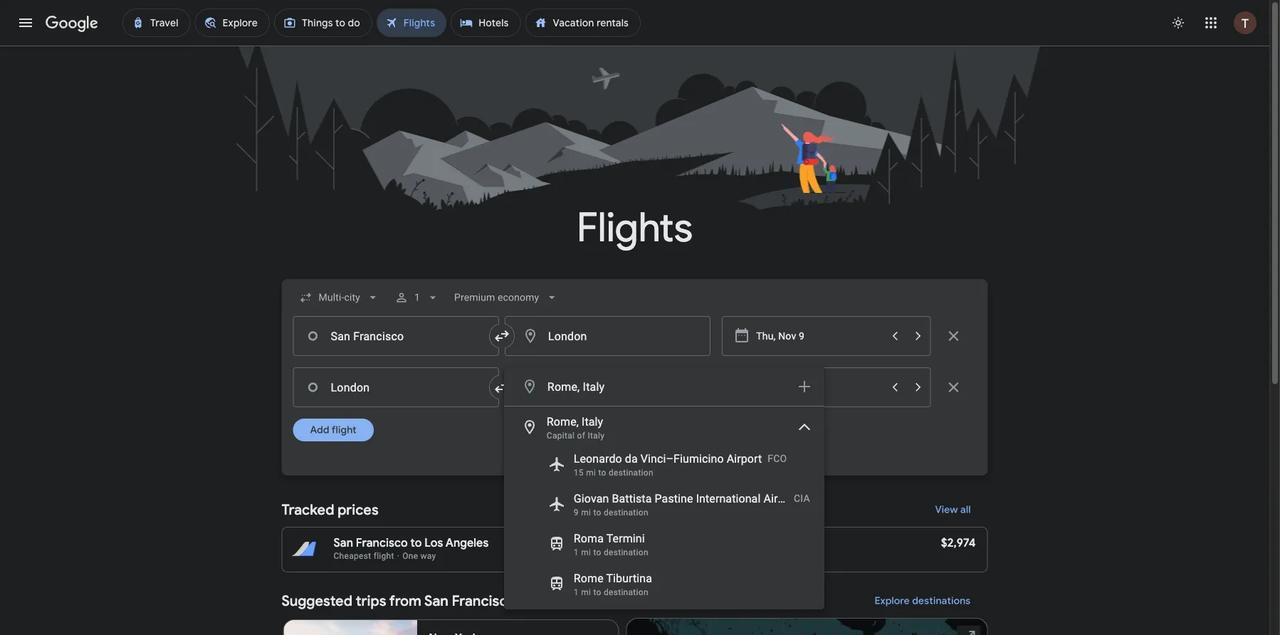 Task type: locate. For each thing, give the bounding box(es) containing it.
$2,974 button
[[638, 527, 988, 573]]

1 horizontal spatial airport
[[764, 492, 799, 505]]

roma termini option
[[504, 524, 825, 564]]

tracked prices region
[[282, 493, 988, 573]]

list box
[[504, 407, 825, 610]]

list box containing rome, italy
[[504, 407, 825, 610]]

0 horizontal spatial airport
[[727, 452, 762, 465]]

0 vertical spatial san
[[334, 536, 353, 551]]

to inside 'roma termini 1 mi to destination'
[[594, 548, 602, 558]]

1 vertical spatial airport
[[764, 492, 799, 505]]

rome tiburtina option
[[504, 564, 825, 604]]

destination down battista
[[604, 508, 649, 518]]

one way
[[403, 551, 436, 561]]

flight inside button
[[332, 424, 357, 437]]

francisco
[[356, 536, 408, 551], [452, 592, 516, 610]]

1 button
[[389, 281, 446, 315]]

toggle nearby airports for rome, italy image
[[796, 419, 813, 436]]

15
[[574, 468, 584, 478]]

destination
[[609, 468, 654, 478], [604, 508, 649, 518], [604, 548, 649, 558], [604, 588, 649, 598]]

to down leonardo
[[599, 468, 607, 478]]

francisco down angeles
[[452, 592, 516, 610]]

trips
[[356, 592, 386, 610]]

mi right 15
[[586, 468, 596, 478]]

1 inside rome tiburtina 1 mi to destination
[[574, 588, 579, 598]]

0 vertical spatial flight
[[332, 424, 357, 437]]

1 inside 'roma termini 1 mi to destination'
[[574, 548, 579, 558]]

departure text field up toggle nearby airports for rome, italy icon
[[757, 368, 883, 407]]

1 horizontal spatial flight
[[374, 551, 394, 561]]

0 vertical spatial departure text field
[[757, 317, 883, 355]]

to inside tracked prices region
[[411, 536, 422, 551]]

battista
[[612, 492, 652, 505]]

2 vertical spatial 1
[[574, 588, 579, 598]]

suggested trips from san francisco region
[[282, 584, 988, 635]]

1 vertical spatial francisco
[[452, 592, 516, 610]]

italy right of
[[588, 431, 605, 441]]

1 vertical spatial 1
[[574, 548, 579, 558]]

italy
[[582, 415, 603, 428], [588, 431, 605, 441]]

san up cheapest
[[334, 536, 353, 551]]

flight for add flight
[[332, 424, 357, 437]]

roma termini 1 mi to destination
[[574, 532, 649, 558]]

francisco up cheapest flight
[[356, 536, 408, 551]]

flight
[[332, 424, 357, 437], [374, 551, 394, 561]]

airport
[[727, 452, 762, 465], [764, 492, 799, 505]]

airport down fco
[[764, 492, 799, 505]]

leonardo da vinci–fiumicino airport (fco) option
[[504, 444, 825, 484]]

view
[[935, 504, 958, 516]]

1 for roma termini
[[574, 548, 579, 558]]

add flight button
[[293, 419, 374, 442]]

rome
[[574, 572, 604, 585]]

change appearance image
[[1162, 6, 1196, 40]]

san
[[334, 536, 353, 551], [424, 592, 449, 610]]

0 horizontal spatial san
[[334, 536, 353, 551]]

mi right 9 in the left bottom of the page
[[581, 508, 591, 518]]

san right 'from'
[[424, 592, 449, 610]]

1 vertical spatial san
[[424, 592, 449, 610]]

flight inside tracked prices region
[[374, 551, 394, 561]]

francisco inside tracked prices region
[[356, 536, 408, 551]]

None field
[[293, 285, 386, 311], [449, 285, 565, 311], [293, 285, 386, 311], [449, 285, 565, 311]]

to inside leonardo da vinci–fiumicino airport fco 15 mi to destination
[[599, 468, 607, 478]]

flight left one
[[374, 551, 394, 561]]

airport left fco
[[727, 452, 762, 465]]

 image
[[397, 551, 400, 561]]

mi
[[586, 468, 596, 478], [581, 508, 591, 518], [581, 548, 591, 558], [581, 588, 591, 598]]

cheapest flight
[[334, 551, 394, 561]]

flight right the add
[[332, 424, 357, 437]]

explore
[[875, 595, 910, 608]]

mi down roma
[[581, 548, 591, 558]]

rome, italy option
[[504, 410, 825, 444]]

9
[[574, 508, 579, 518]]

departure text field up destination, select multiple airports image
[[757, 317, 883, 355]]

of
[[577, 431, 586, 441]]

1 vertical spatial flight
[[374, 551, 394, 561]]

destination down da at the bottom left
[[609, 468, 654, 478]]

mi inside rome tiburtina 1 mi to destination
[[581, 588, 591, 598]]

to
[[599, 468, 607, 478], [594, 508, 602, 518], [411, 536, 422, 551], [594, 548, 602, 558], [594, 588, 602, 598]]

1 departure text field from the top
[[757, 317, 883, 355]]

italy up of
[[582, 415, 603, 428]]

destination inside 'giovan battista pastine international airport cia 9 mi to destination'
[[604, 508, 649, 518]]

2 departure text field from the top
[[757, 368, 883, 407]]

san inside tracked prices region
[[334, 536, 353, 551]]

1 horizontal spatial san
[[424, 592, 449, 610]]

destination down tiburtina
[[604, 588, 649, 598]]

destinations
[[913, 595, 971, 608]]

1 vertical spatial departure text field
[[757, 368, 883, 407]]

to down rome
[[594, 588, 602, 598]]

to down roma
[[594, 548, 602, 558]]

to up one way
[[411, 536, 422, 551]]

2974 US dollars text field
[[941, 536, 976, 551]]

None text field
[[505, 316, 711, 356]]

1 horizontal spatial francisco
[[452, 592, 516, 610]]

Departure text field
[[757, 317, 883, 355], [757, 368, 883, 407]]

add flight
[[310, 424, 357, 437]]

los
[[425, 536, 443, 551]]

0 vertical spatial airport
[[727, 452, 762, 465]]

None text field
[[293, 316, 499, 356], [293, 368, 499, 407], [293, 316, 499, 356], [293, 368, 499, 407]]

0 vertical spatial 1
[[414, 292, 420, 303]]

search button
[[597, 460, 673, 489]]

view all
[[935, 504, 971, 516]]

san inside the suggested trips from san francisco region
[[424, 592, 449, 610]]

1 inside popup button
[[414, 292, 420, 303]]

international
[[696, 492, 761, 505]]

0 horizontal spatial francisco
[[356, 536, 408, 551]]

mi inside 'giovan battista pastine international airport cia 9 mi to destination'
[[581, 508, 591, 518]]

giovan battista pastine international airport cia 9 mi to destination
[[574, 492, 810, 518]]

remove flight from san francisco to london on thu, nov 9 image
[[946, 328, 963, 345]]

1
[[414, 292, 420, 303], [574, 548, 579, 558], [574, 588, 579, 598]]

0 horizontal spatial flight
[[332, 424, 357, 437]]

search
[[629, 468, 661, 481]]

$2,974
[[941, 536, 976, 551]]

to down giovan
[[594, 508, 602, 518]]

$39
[[601, 536, 620, 551]]

destination down termini
[[604, 548, 649, 558]]

0 vertical spatial francisco
[[356, 536, 408, 551]]

mi down rome
[[581, 588, 591, 598]]

explore destinations button
[[858, 584, 988, 618]]



Task type: vqa. For each thing, say whether or not it's contained in the screenshot.
topmost Departure text box
yes



Task type: describe. For each thing, give the bounding box(es) containing it.
cia
[[794, 493, 810, 504]]

rome, italy capital of italy
[[547, 415, 605, 441]]

from
[[389, 592, 422, 610]]

0 vertical spatial italy
[[582, 415, 603, 428]]

rome tiburtina 1 mi to destination
[[574, 572, 652, 598]]

destination inside 'roma termini 1 mi to destination'
[[604, 548, 649, 558]]

tracked
[[282, 501, 334, 519]]

explore destinations
[[875, 595, 971, 608]]

roma
[[574, 532, 604, 545]]

list box inside flight search field
[[504, 407, 825, 610]]

enter your destination dialog
[[504, 367, 825, 610]]

none text field inside flight search field
[[505, 316, 711, 356]]

swap origin and destination. image
[[494, 379, 511, 396]]

mi inside 'roma termini 1 mi to destination'
[[581, 548, 591, 558]]

prices
[[338, 501, 379, 519]]

39 US dollars text field
[[601, 536, 620, 551]]

suggested
[[282, 592, 353, 610]]

swap origin and destination. image
[[494, 328, 511, 345]]

airport inside 'giovan battista pastine international airport cia 9 mi to destination'
[[764, 492, 799, 505]]

Where else? text field
[[547, 370, 788, 404]]

one
[[403, 551, 418, 561]]

1 vertical spatial italy
[[588, 431, 605, 441]]

mi inside leonardo da vinci–fiumicino airport fco 15 mi to destination
[[586, 468, 596, 478]]

rome,
[[547, 415, 579, 428]]

tiburtina
[[606, 572, 652, 585]]

destination inside leonardo da vinci–fiumicino airport fco 15 mi to destination
[[609, 468, 654, 478]]

francisco inside region
[[452, 592, 516, 610]]

da
[[625, 452, 638, 465]]

flights
[[577, 203, 693, 253]]

angeles
[[446, 536, 489, 551]]

pastine
[[655, 492, 693, 505]]

giovan
[[574, 492, 609, 505]]

giovan battista pastine international airport (cia) option
[[504, 484, 825, 524]]

capital
[[547, 431, 575, 441]]

tracked prices
[[282, 501, 379, 519]]

 image inside tracked prices region
[[397, 551, 400, 561]]

1 for rome tiburtina
[[574, 588, 579, 598]]

suggested trips from san francisco
[[282, 592, 516, 610]]

remove flight from london to san francisco on mon, nov 13 image
[[946, 379, 963, 396]]

leonardo
[[574, 452, 622, 465]]

Flight search field
[[270, 279, 1000, 610]]

cheapest
[[334, 551, 371, 561]]

to inside 'giovan battista pastine international airport cia 9 mi to destination'
[[594, 508, 602, 518]]

add
[[310, 424, 330, 437]]

destination, select multiple airports image
[[796, 378, 813, 395]]

airport inside leonardo da vinci–fiumicino airport fco 15 mi to destination
[[727, 452, 762, 465]]

leonardo da vinci–fiumicino airport fco 15 mi to destination
[[574, 452, 787, 478]]

to inside rome tiburtina 1 mi to destination
[[594, 588, 602, 598]]

main menu image
[[17, 14, 34, 31]]

termini
[[607, 532, 645, 545]]

flight for cheapest flight
[[374, 551, 394, 561]]

vinci–fiumicino
[[641, 452, 724, 465]]

san francisco to los angeles
[[334, 536, 489, 551]]

fco
[[768, 453, 787, 464]]

all
[[961, 504, 971, 516]]

destination inside rome tiburtina 1 mi to destination
[[604, 588, 649, 598]]

way
[[421, 551, 436, 561]]



